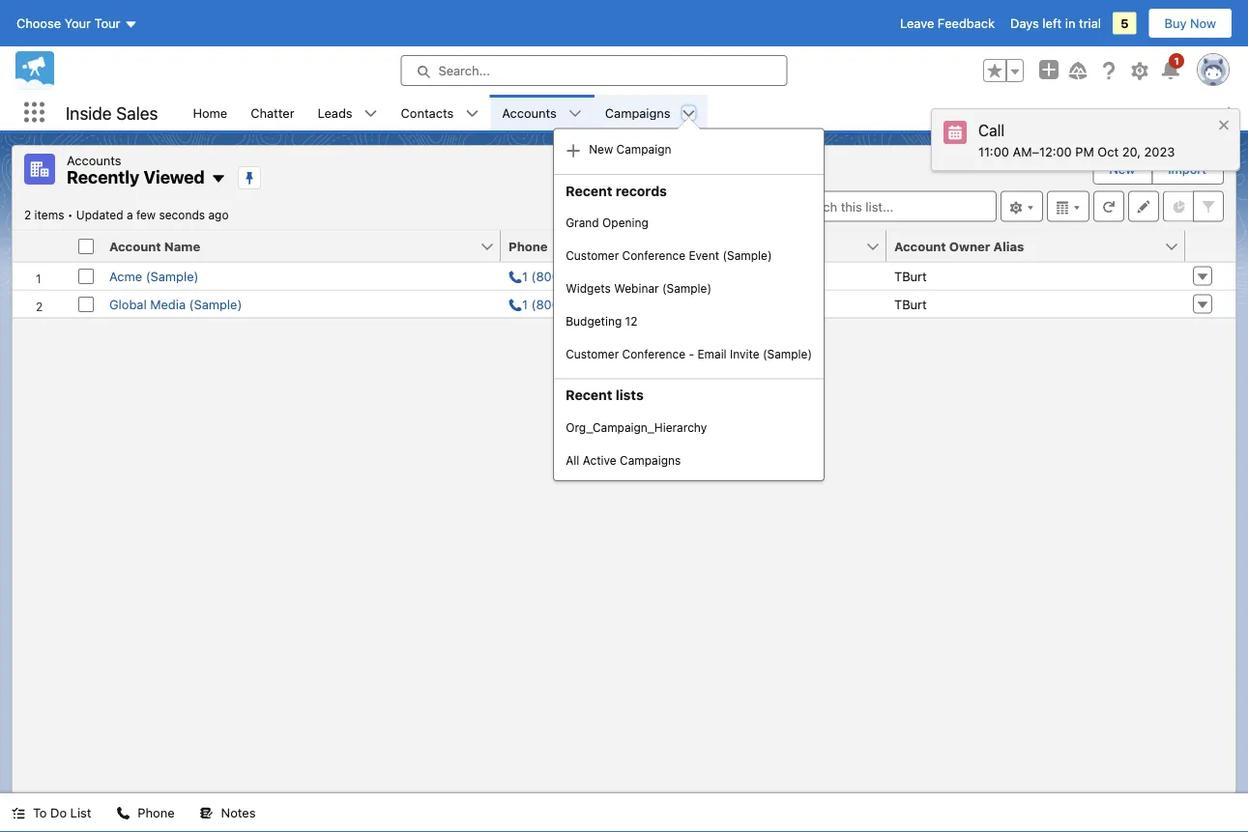Task type: vqa. For each thing, say whether or not it's contained in the screenshot.
29
no



Task type: describe. For each thing, give the bounding box(es) containing it.
2
[[24, 208, 31, 222]]

new campaign
[[589, 143, 671, 156]]

global media (sample) link
[[109, 297, 242, 311]]

667- for acme (sample)
[[568, 269, 597, 283]]

search...
[[438, 63, 490, 78]]

text default image inside to do list button
[[12, 807, 25, 820]]

-
[[689, 347, 694, 361]]

leads
[[318, 105, 353, 120]]

contacts link
[[389, 95, 465, 131]]

now
[[1190, 16, 1216, 30]]

ago
[[208, 208, 229, 222]]

customer conference - email invite (sample) link
[[554, 338, 824, 371]]

updated
[[76, 208, 123, 222]]

account owner alias
[[894, 239, 1024, 253]]

customer conference event (sample)
[[566, 249, 772, 262]]

text default image inside accounts list item
[[568, 107, 582, 120]]

account for account owner alias
[[894, 239, 946, 253]]

account name element
[[102, 231, 512, 263]]

choose your tour
[[16, 16, 120, 30]]

(sample) right media
[[189, 297, 242, 311]]

left
[[1043, 16, 1062, 30]]

few
[[136, 208, 156, 222]]

alias
[[994, 239, 1024, 253]]

buy now
[[1165, 16, 1216, 30]]

•
[[67, 208, 73, 222]]

choose
[[16, 16, 61, 30]]

grand opening
[[566, 216, 649, 230]]

new button
[[1094, 155, 1151, 184]]

20,
[[1122, 144, 1141, 159]]

recent for recent lists
[[566, 387, 612, 403]]

home link
[[181, 95, 239, 131]]

recently viewed grid
[[13, 231, 1236, 319]]

call alert
[[978, 121, 1228, 140]]

(800) for global media (sample)
[[531, 297, 564, 311]]

contacts list item
[[389, 95, 490, 131]]

1 for global media (sample)
[[522, 297, 528, 311]]

widgets
[[566, 282, 611, 295]]

acme (sample) link
[[109, 269, 199, 283]]

budgeting 12
[[566, 315, 638, 328]]

import button
[[1153, 155, 1222, 184]]

customer for customer conference - email invite (sample)
[[566, 347, 619, 361]]

seconds
[[159, 208, 205, 222]]

1 (800) 667-6389 link for global media (sample)
[[509, 297, 628, 311]]

call 11:00 am–12:00 pm oct 20, 2023
[[978, 121, 1175, 159]]

global
[[109, 297, 147, 311]]

days
[[1010, 16, 1039, 30]]

1 vertical spatial phone
[[138, 806, 175, 820]]

2 tburt from the top
[[894, 297, 927, 311]]

name
[[164, 239, 200, 253]]

email
[[698, 347, 727, 361]]

active
[[583, 453, 617, 467]]

buy
[[1165, 16, 1187, 30]]

none search field inside recently viewed|accounts|list view element
[[765, 191, 997, 222]]

contacts
[[401, 105, 454, 120]]

org_campaign_hierarchy link
[[554, 411, 824, 444]]

budgeting
[[566, 315, 622, 328]]

buy now button
[[1148, 8, 1233, 39]]

(800) for acme (sample)
[[531, 269, 564, 283]]

leave feedback
[[900, 16, 995, 30]]

all active campaigns link
[[554, 444, 824, 477]]

recent for recent records
[[566, 183, 612, 199]]

media
[[150, 297, 186, 311]]

records
[[616, 183, 667, 199]]

opening
[[602, 216, 649, 230]]

campaigns link
[[594, 95, 682, 131]]

campaign
[[616, 143, 671, 156]]

accounts list item
[[490, 95, 594, 131]]

1 vertical spatial accounts
[[67, 153, 121, 167]]

widgets webinar (sample) link
[[554, 272, 824, 305]]

accounts link
[[490, 95, 568, 131]]

list containing recent records
[[181, 95, 1248, 481]]

choose your tour button
[[15, 8, 139, 39]]

notes button
[[188, 794, 267, 832]]

customer for customer conference event (sample)
[[566, 249, 619, 262]]

new for new
[[1109, 162, 1135, 176]]

to do list button
[[0, 794, 103, 832]]

event
[[689, 249, 719, 262]]

acme
[[109, 269, 142, 283]]

Search Recently Viewed list view. search field
[[765, 191, 997, 222]]

call
[[978, 121, 1005, 140]]

am–12:00
[[1013, 144, 1072, 159]]

account name
[[109, 239, 200, 253]]

to do list
[[33, 806, 91, 820]]

a
[[127, 208, 133, 222]]

text default image inside recently viewed|accounts|list view element
[[211, 171, 226, 187]]

sales
[[116, 102, 158, 123]]

item number image
[[13, 231, 71, 262]]

recently viewed
[[67, 167, 205, 188]]

account owner alias button
[[887, 231, 1164, 262]]

conference for -
[[622, 347, 686, 361]]

1 inside popup button
[[1174, 55, 1179, 66]]

action element
[[1185, 231, 1236, 263]]

acme (sample)
[[109, 269, 199, 283]]

owner
[[949, 239, 990, 253]]

text default image inside the phone button
[[116, 807, 130, 820]]

6389 for acme (sample)
[[597, 269, 628, 283]]

pm
[[1075, 144, 1094, 159]]

webinar
[[614, 282, 659, 295]]

phone element
[[501, 231, 898, 263]]



Task type: locate. For each thing, give the bounding box(es) containing it.
account owner alias element
[[887, 231, 1197, 263]]

0 vertical spatial conference
[[622, 249, 686, 262]]

grand opening link
[[554, 206, 824, 239]]

text default image inside new campaign link
[[566, 143, 581, 158]]

1 horizontal spatial phone button
[[501, 231, 865, 262]]

campaigns inside the all active campaigns link
[[620, 453, 681, 467]]

(sample) right invite
[[763, 347, 812, 361]]

customer conference event (sample) link
[[554, 239, 824, 272]]

text default image up new campaign link
[[682, 107, 696, 120]]

6389 for global media (sample)
[[597, 297, 628, 311]]

do
[[50, 806, 67, 820]]

1 (800) 667-6389 link down widgets
[[509, 297, 628, 311]]

1 vertical spatial phone button
[[105, 794, 186, 832]]

recently viewed status
[[24, 208, 76, 222]]

1 vertical spatial conference
[[622, 347, 686, 361]]

667- up budgeting
[[568, 269, 597, 283]]

1 vertical spatial 6389
[[597, 297, 628, 311]]

text default image down "search..."
[[465, 107, 479, 120]]

1 recent from the top
[[566, 183, 612, 199]]

text default image right list
[[116, 807, 130, 820]]

conference inside customer conference - email invite (sample) link
[[622, 347, 686, 361]]

0 horizontal spatial accounts
[[67, 153, 121, 167]]

accounts down inside
[[67, 153, 121, 167]]

0 vertical spatial phone button
[[501, 231, 865, 262]]

0 horizontal spatial new
[[589, 143, 613, 156]]

conference inside customer conference event (sample) link
[[622, 249, 686, 262]]

0 vertical spatial customer
[[566, 249, 619, 262]]

1 customer from the top
[[566, 249, 619, 262]]

viewed
[[144, 167, 205, 188]]

lists
[[616, 387, 644, 403]]

2 recent from the top
[[566, 387, 612, 403]]

2 vertical spatial text default image
[[200, 807, 213, 820]]

0 vertical spatial 1 (800) 667-6389 link
[[509, 269, 628, 283]]

text default image down search... button
[[568, 107, 582, 120]]

items
[[34, 208, 64, 222]]

widgets webinar (sample)
[[566, 282, 712, 295]]

your
[[64, 16, 91, 30]]

text default image up ago
[[211, 171, 226, 187]]

0 horizontal spatial phone
[[138, 806, 175, 820]]

recently
[[67, 167, 140, 188]]

2 1 (800) 667-6389 from the top
[[522, 297, 628, 311]]

text default image down accounts list item
[[566, 143, 581, 158]]

accounts image
[[24, 154, 55, 185]]

inside
[[66, 102, 112, 123]]

leads link
[[306, 95, 364, 131]]

global media (sample)
[[109, 297, 242, 311]]

1 button
[[1159, 53, 1184, 82]]

1 horizontal spatial new
[[1109, 162, 1135, 176]]

small image
[[944, 121, 967, 144]]

text default image
[[364, 107, 378, 120], [211, 171, 226, 187], [200, 807, 213, 820]]

account down a
[[109, 239, 161, 253]]

import
[[1168, 162, 1207, 176]]

tburt
[[894, 269, 927, 283], [894, 297, 927, 311]]

chatter link
[[239, 95, 306, 131]]

search... button
[[401, 55, 788, 86]]

1 (800) 667-6389 link for acme (sample)
[[509, 269, 628, 283]]

1 horizontal spatial phone
[[509, 239, 548, 253]]

org_campaign_hierarchy
[[566, 420, 707, 434]]

(sample) down customer conference event (sample) link
[[662, 282, 712, 295]]

phone button inside phone element
[[501, 231, 865, 262]]

2 6389 from the top
[[597, 297, 628, 311]]

1 vertical spatial recent
[[566, 387, 612, 403]]

chatter
[[251, 105, 294, 120]]

recent up the grand
[[566, 183, 612, 199]]

1 conference from the top
[[622, 249, 686, 262]]

1 vertical spatial 667-
[[568, 297, 597, 311]]

1 vertical spatial 1 (800) 667-6389
[[522, 297, 628, 311]]

days left in trial
[[1010, 16, 1101, 30]]

list item containing recent records
[[553, 95, 825, 481]]

5
[[1121, 16, 1129, 30]]

all
[[566, 453, 579, 467]]

1 1 (800) 667-6389 link from the top
[[509, 269, 628, 283]]

leave feedback link
[[900, 16, 995, 30]]

new down 20,
[[1109, 162, 1135, 176]]

new campaign link
[[554, 133, 824, 166]]

2 vertical spatial 1
[[522, 297, 528, 311]]

home
[[193, 105, 227, 120]]

budgeting 12 link
[[554, 305, 824, 338]]

1 tburt from the top
[[894, 269, 927, 283]]

phone inside recently viewed grid
[[509, 239, 548, 253]]

(sample) up global media (sample)
[[146, 269, 199, 283]]

campaigns inside campaigns link
[[605, 105, 671, 120]]

11:00
[[978, 144, 1009, 159]]

item number element
[[13, 231, 71, 263]]

1 vertical spatial 1
[[522, 269, 528, 283]]

0 vertical spatial tburt
[[894, 269, 927, 283]]

leads list item
[[306, 95, 389, 131]]

667-
[[568, 269, 597, 283], [568, 297, 597, 311]]

2 customer from the top
[[566, 347, 619, 361]]

cell inside recently viewed grid
[[71, 231, 102, 263]]

1 for acme (sample)
[[522, 269, 528, 283]]

1 horizontal spatial accounts
[[502, 105, 557, 120]]

1 (800) from the top
[[531, 269, 564, 283]]

phone button
[[501, 231, 865, 262], [105, 794, 186, 832]]

0 vertical spatial accounts
[[502, 105, 557, 120]]

667- down widgets
[[568, 297, 597, 311]]

new inside button
[[1109, 162, 1135, 176]]

invite
[[730, 347, 760, 361]]

group
[[983, 59, 1024, 82]]

667- for global media (sample)
[[568, 297, 597, 311]]

recent left lists
[[566, 387, 612, 403]]

recent lists
[[566, 387, 644, 403]]

1 vertical spatial (800)
[[531, 297, 564, 311]]

1 vertical spatial text default image
[[211, 171, 226, 187]]

1 account from the left
[[109, 239, 161, 253]]

feedback
[[938, 16, 995, 30]]

customer conference - email invite (sample)
[[566, 347, 812, 361]]

1 6389 from the top
[[597, 269, 628, 283]]

conference left -
[[622, 347, 686, 361]]

customer down budgeting
[[566, 347, 619, 361]]

customer up widgets
[[566, 249, 619, 262]]

conference for event
[[622, 249, 686, 262]]

tour
[[94, 16, 120, 30]]

1 1 (800) 667-6389 from the top
[[522, 269, 628, 283]]

accounts down search... button
[[502, 105, 557, 120]]

campaigns down 'org_campaign_hierarchy'
[[620, 453, 681, 467]]

2 account from the left
[[894, 239, 946, 253]]

1 horizontal spatial account
[[894, 239, 946, 253]]

0 vertical spatial (800)
[[531, 269, 564, 283]]

accounts inside list item
[[502, 105, 557, 120]]

0 vertical spatial phone
[[509, 239, 548, 253]]

oct
[[1098, 144, 1119, 159]]

1 (800) 667-6389 link up budgeting
[[509, 269, 628, 283]]

1 vertical spatial new
[[1109, 162, 1135, 176]]

conference
[[622, 249, 686, 262], [622, 347, 686, 361]]

2 1 (800) 667-6389 link from the top
[[509, 297, 628, 311]]

list item
[[553, 95, 825, 481]]

recent
[[566, 183, 612, 199], [566, 387, 612, 403]]

0 horizontal spatial account
[[109, 239, 161, 253]]

1 vertical spatial customer
[[566, 347, 619, 361]]

notes
[[221, 806, 256, 820]]

leave
[[900, 16, 934, 30]]

1 (800) 667-6389 for acme (sample)
[[522, 269, 628, 283]]

(sample)
[[723, 249, 772, 262], [146, 269, 199, 283], [662, 282, 712, 295], [189, 297, 242, 311], [763, 347, 812, 361]]

to
[[33, 806, 47, 820]]

0 vertical spatial 667-
[[568, 269, 597, 283]]

0 horizontal spatial phone button
[[105, 794, 186, 832]]

2 (800) from the top
[[531, 297, 564, 311]]

campaigns
[[605, 105, 671, 120], [620, 453, 681, 467]]

action image
[[1185, 231, 1236, 262]]

recent records
[[566, 183, 667, 199]]

1 (800) 667-6389 for global media (sample)
[[522, 297, 628, 311]]

new
[[589, 143, 613, 156], [1109, 162, 1135, 176]]

None search field
[[765, 191, 997, 222]]

cell
[[71, 231, 102, 263]]

all active campaigns
[[566, 453, 681, 467]]

conference up widgets webinar (sample)
[[622, 249, 686, 262]]

2 667- from the top
[[568, 297, 597, 311]]

2 conference from the top
[[622, 347, 686, 361]]

trial
[[1079, 16, 1101, 30]]

text default image right leads
[[364, 107, 378, 120]]

text default image inside the leads list item
[[364, 107, 378, 120]]

0 vertical spatial recent
[[566, 183, 612, 199]]

new for new campaign
[[589, 143, 613, 156]]

new left campaign
[[589, 143, 613, 156]]

1
[[1174, 55, 1179, 66], [522, 269, 528, 283], [522, 297, 528, 311]]

account inside button
[[894, 239, 946, 253]]

phone
[[509, 239, 548, 253], [138, 806, 175, 820]]

list
[[70, 806, 91, 820]]

accounts
[[502, 105, 557, 120], [67, 153, 121, 167]]

0 vertical spatial 1
[[1174, 55, 1179, 66]]

account
[[109, 239, 161, 253], [894, 239, 946, 253]]

campaigns up campaign
[[605, 105, 671, 120]]

1 (800) 667-6389 down widgets
[[522, 297, 628, 311]]

(800)
[[531, 269, 564, 283], [531, 297, 564, 311]]

0 vertical spatial new
[[589, 143, 613, 156]]

text default image inside contacts list item
[[465, 107, 479, 120]]

list
[[181, 95, 1248, 481]]

account name button
[[102, 231, 480, 262]]

in
[[1065, 16, 1076, 30]]

text default image inside notes button
[[200, 807, 213, 820]]

(sample) right event on the right top of page
[[723, 249, 772, 262]]

0 vertical spatial campaigns
[[605, 105, 671, 120]]

1 (800) 667-6389 up budgeting
[[522, 269, 628, 283]]

1 667- from the top
[[568, 269, 597, 283]]

0 vertical spatial 1 (800) 667-6389
[[522, 269, 628, 283]]

account left owner
[[894, 239, 946, 253]]

text default image left to at left bottom
[[12, 807, 25, 820]]

1 vertical spatial 1 (800) 667-6389 link
[[509, 297, 628, 311]]

2023
[[1144, 144, 1175, 159]]

text default image left notes at the left bottom of the page
[[200, 807, 213, 820]]

inside sales
[[66, 102, 158, 123]]

account inside button
[[109, 239, 161, 253]]

0 vertical spatial 6389
[[597, 269, 628, 283]]

text default image
[[465, 107, 479, 120], [568, 107, 582, 120], [682, 107, 696, 120], [566, 143, 581, 158], [12, 807, 25, 820], [116, 807, 130, 820]]

1 vertical spatial campaigns
[[620, 453, 681, 467]]

1 (800) 667-6389
[[522, 269, 628, 283], [522, 297, 628, 311]]

0 vertical spatial text default image
[[364, 107, 378, 120]]

account for account name
[[109, 239, 161, 253]]

recently viewed|accounts|list view element
[[12, 145, 1237, 794]]

1 vertical spatial tburt
[[894, 297, 927, 311]]



